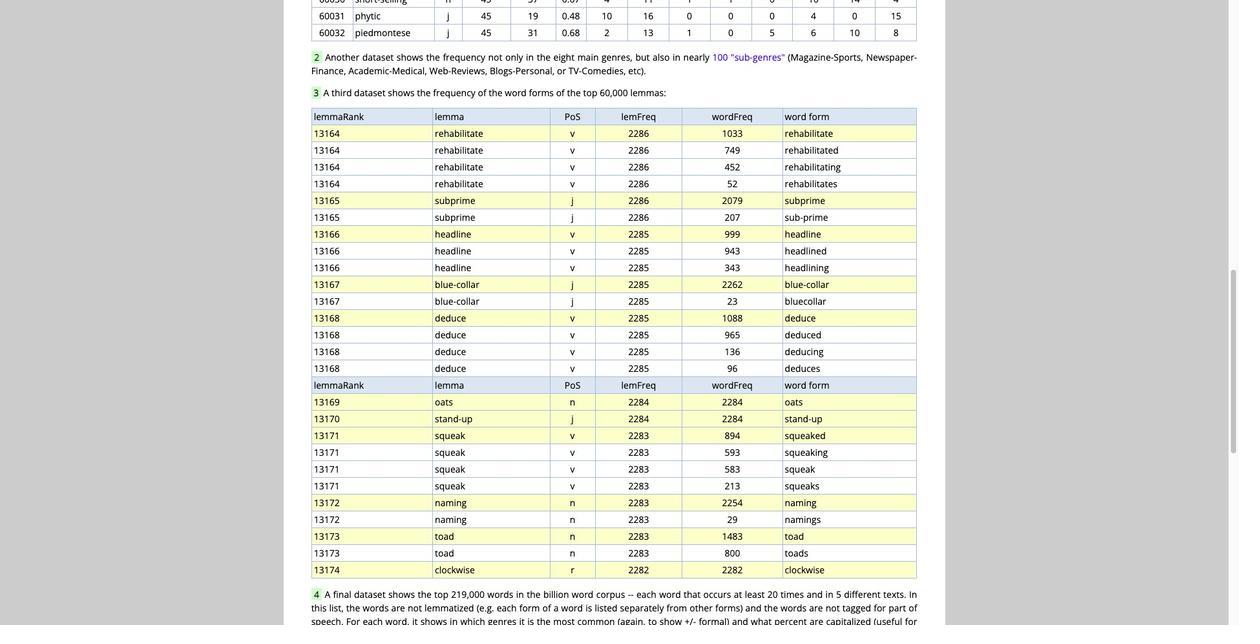 Task type: locate. For each thing, give the bounding box(es) containing it.
0 vertical spatial wordfreq
[[712, 111, 753, 123]]

4 up this at the left of page
[[314, 589, 319, 601]]

that
[[684, 589, 701, 601]]

1 horizontal spatial 2282
[[722, 564, 743, 577]]

a right 3
[[324, 87, 329, 99]]

0 vertical spatial word form
[[785, 111, 830, 123]]

2 up the genres, at top
[[605, 27, 610, 39]]

1 2282 from the left
[[629, 564, 649, 577]]

6 2285 from the top
[[629, 312, 649, 325]]

6 v from the top
[[571, 245, 575, 257]]

10 right 0.48
[[602, 10, 612, 22]]

1 vertical spatial 2
[[314, 51, 319, 63]]

j for 207
[[572, 211, 574, 224]]

0 vertical spatial 13173
[[314, 531, 340, 543]]

each right for
[[363, 616, 383, 626]]

v for 343
[[571, 262, 575, 274]]

rehabilitates
[[785, 178, 838, 190]]

1 wordfreq from the top
[[712, 111, 753, 123]]

0 horizontal spatial oats
[[435, 396, 453, 409]]

times
[[781, 589, 804, 601]]

14 v from the top
[[571, 464, 575, 476]]

0
[[687, 10, 692, 22], [729, 10, 734, 22], [770, 10, 775, 22], [853, 10, 858, 22], [729, 27, 734, 39]]

3 2286 from the top
[[629, 161, 649, 173]]

45 up "blogs-"
[[481, 27, 492, 39]]

1 13166 from the top
[[314, 228, 340, 241]]

2282
[[629, 564, 649, 577], [722, 564, 743, 577]]

0 horizontal spatial it
[[412, 616, 418, 626]]

frequency
[[443, 51, 486, 63], [433, 87, 476, 99]]

1 13165 from the top
[[314, 195, 340, 207]]

collar
[[457, 279, 480, 291], [807, 279, 830, 291], [457, 295, 480, 308]]

stand-up
[[435, 413, 473, 425], [785, 413, 823, 425]]

2 oats from the left
[[785, 396, 803, 409]]

in up capitalized
[[826, 589, 834, 601]]

0 horizontal spatial 10
[[602, 10, 612, 22]]

(useful
[[874, 616, 903, 626]]

are left tagged
[[810, 603, 823, 615]]

219,000
[[452, 589, 485, 601]]

frequency up the reviews,
[[443, 51, 486, 63]]

2 13168 from the top
[[314, 329, 340, 341]]

of down in
[[909, 603, 918, 615]]

but
[[636, 51, 650, 63]]

10
[[602, 10, 612, 22], [850, 27, 860, 39]]

lemmarank up '13169'
[[314, 380, 364, 392]]

v for 452
[[571, 161, 575, 173]]

1 horizontal spatial 10
[[850, 27, 860, 39]]

clockwise down toads
[[785, 564, 825, 577]]

1 horizontal spatial up
[[812, 413, 823, 425]]

is up common
[[586, 603, 592, 615]]

words up percent
[[781, 603, 807, 615]]

2 - from the left
[[631, 589, 634, 601]]

which
[[461, 616, 485, 626]]

1 13173 from the top
[[314, 531, 340, 543]]

dataset down academic-
[[354, 87, 386, 99]]

452
[[725, 161, 741, 173]]

2 13166 from the top
[[314, 245, 340, 257]]

2286 for 452
[[629, 161, 649, 173]]

0 horizontal spatial top
[[435, 589, 449, 601]]

in down lemmatized
[[450, 616, 458, 626]]

subprime for 2079
[[435, 195, 476, 207]]

0 horizontal spatial 2282
[[629, 564, 649, 577]]

wordfreq up 1033
[[712, 111, 753, 123]]

10 up sports,
[[850, 27, 860, 39]]

0 horizontal spatial stand-
[[435, 413, 462, 425]]

4 n from the top
[[570, 531, 576, 543]]

1 vertical spatial lemfreq
[[622, 380, 656, 392]]

5 2286 from the top
[[629, 195, 649, 207]]

top up lemmatized
[[435, 589, 449, 601]]

the
[[426, 51, 440, 63], [537, 51, 551, 63], [417, 87, 431, 99], [489, 87, 503, 99], [567, 87, 581, 99], [418, 589, 432, 601], [527, 589, 541, 601], [346, 603, 360, 615], [765, 603, 778, 615], [537, 616, 551, 626]]

0 horizontal spatial 4
[[314, 589, 319, 601]]

frequency down web-
[[433, 87, 476, 99]]

0 vertical spatial is
[[586, 603, 592, 615]]

toad
[[435, 531, 454, 543], [785, 531, 804, 543], [435, 548, 454, 560]]

1 13168 from the top
[[314, 312, 340, 325]]

2 2286 from the top
[[629, 144, 649, 156]]

n for 2284
[[570, 396, 576, 409]]

2 it from the left
[[519, 616, 525, 626]]

0 vertical spatial form
[[809, 111, 830, 123]]

another
[[325, 51, 360, 63]]

1 45 from the top
[[481, 10, 492, 22]]

shows up word,
[[389, 589, 415, 601]]

2
[[605, 27, 610, 39], [314, 51, 319, 63]]

lemmarank down 'third'
[[314, 111, 364, 123]]

headline for 999
[[435, 228, 472, 241]]

2 vertical spatial dataset
[[354, 589, 386, 601]]

word,
[[386, 616, 410, 626]]

and right "times"
[[807, 589, 823, 601]]

dataset right "final"
[[354, 589, 386, 601]]

1 vertical spatial 45
[[481, 27, 492, 39]]

v for 894
[[571, 430, 575, 442]]

2286 for 2079
[[629, 195, 649, 207]]

not up "blogs-"
[[488, 51, 503, 63]]

2 13167 from the top
[[314, 295, 340, 308]]

8 2283 from the top
[[629, 548, 649, 560]]

0 vertical spatial 10
[[602, 10, 612, 22]]

rehabilitate for 52
[[435, 178, 484, 190]]

6 2286 from the top
[[629, 211, 649, 224]]

1 oats from the left
[[435, 396, 453, 409]]

2 v from the top
[[571, 144, 575, 156]]

0 horizontal spatial words
[[363, 603, 389, 615]]

not
[[488, 51, 503, 63], [408, 603, 422, 615], [826, 603, 840, 615]]

0 vertical spatial each
[[637, 589, 657, 601]]

word form down deduces
[[785, 380, 830, 392]]

and down least
[[746, 603, 762, 615]]

1 v from the top
[[571, 127, 575, 140]]

clockwise up 219,000
[[435, 564, 475, 577]]

in up personal,
[[526, 51, 534, 63]]

2285 for 1088
[[629, 312, 649, 325]]

1 stand- from the left
[[435, 413, 462, 425]]

0 horizontal spatial clockwise
[[435, 564, 475, 577]]

2 13173 from the top
[[314, 548, 340, 560]]

0 vertical spatial lemma
[[435, 111, 464, 123]]

1 vertical spatial 13165
[[314, 211, 340, 224]]

genres
[[488, 616, 517, 626]]

1 horizontal spatial not
[[488, 51, 503, 63]]

each
[[637, 589, 657, 601], [497, 603, 517, 615], [363, 616, 383, 626]]

13164 for 452
[[314, 161, 340, 173]]

13172 for 2254
[[314, 497, 340, 509]]

4 2283 from the top
[[629, 480, 649, 493]]

8 2285 from the top
[[629, 346, 649, 358]]

rehabilitate
[[435, 127, 484, 140], [785, 127, 834, 140], [435, 144, 484, 156], [435, 161, 484, 173], [435, 178, 484, 190]]

word
[[505, 87, 527, 99], [785, 111, 807, 123], [785, 380, 807, 392], [572, 589, 594, 601], [660, 589, 681, 601], [562, 603, 583, 615]]

13172
[[314, 497, 340, 509], [314, 514, 340, 526]]

2 45 from the top
[[481, 27, 492, 39]]

0 vertical spatial lemmarank
[[314, 111, 364, 123]]

2 lemma from the top
[[435, 380, 464, 392]]

collar for 23
[[457, 295, 480, 308]]

100 "sub-genres" link
[[713, 51, 785, 63]]

13171 for 593
[[314, 447, 340, 459]]

1 vertical spatial 13173
[[314, 548, 340, 560]]

2285 for 96
[[629, 363, 649, 375]]

most
[[554, 616, 575, 626]]

7 v from the top
[[571, 262, 575, 274]]

1 13171 from the top
[[314, 430, 340, 442]]

0 horizontal spatial 2
[[314, 51, 319, 63]]

squeak for 593
[[435, 447, 465, 459]]

top inside a final dataset shows the top 219,000 words in the billion word corpus -- each word that occurs at least 20 times and in 5 different texts. in this list, the words are not lemmatized (e.g. each form of a word is listed separately from other forms) and the words are not tagged for part of speech. for each word, it shows in which genres it is the most common (again, to show +/- formal) and what percent are capitalized (useful f
[[435, 589, 449, 601]]

headlining
[[785, 262, 829, 274]]

1 2285 from the top
[[629, 228, 649, 241]]

10 v from the top
[[571, 346, 575, 358]]

3 13164 from the top
[[314, 161, 340, 173]]

0 vertical spatial frequency
[[443, 51, 486, 63]]

words up (e.g.
[[488, 589, 514, 601]]

squeak for 894
[[435, 430, 465, 442]]

it right genres
[[519, 616, 525, 626]]

n for 1483
[[570, 531, 576, 543]]

2283 for 1483
[[629, 531, 649, 543]]

3 13171 from the top
[[314, 464, 340, 476]]

squeak
[[435, 430, 465, 442], [435, 447, 465, 459], [435, 464, 465, 476], [785, 464, 816, 476], [435, 480, 465, 493]]

13164 for 52
[[314, 178, 340, 190]]

or
[[557, 65, 566, 77]]

not up word,
[[408, 603, 422, 615]]

5 left different
[[837, 589, 842, 601]]

it right word,
[[412, 616, 418, 626]]

1 13164 from the top
[[314, 127, 340, 140]]

blue-collar
[[435, 279, 480, 291], [785, 279, 830, 291], [435, 295, 480, 308]]

a final dataset shows the top 219,000 words in the billion word corpus -- each word that occurs at least 20 times and in 5 different texts. in this list, the words are not lemmatized (e.g. each form of a word is listed separately from other forms) and the words are not tagged for part of speech. for each word, it shows in which genres it is the most common (again, to show +/- formal) and what percent are capitalized (useful f
[[311, 589, 918, 626]]

1 vertical spatial lemmarank
[[314, 380, 364, 392]]

toad for 1483
[[435, 531, 454, 543]]

1 vertical spatial is
[[528, 616, 534, 626]]

1 horizontal spatial it
[[519, 616, 525, 626]]

60,000
[[600, 87, 628, 99]]

1 vertical spatial a
[[325, 589, 331, 601]]

9 v from the top
[[571, 329, 575, 341]]

j for 2262
[[572, 279, 574, 291]]

7 2283 from the top
[[629, 531, 649, 543]]

2285 for 136
[[629, 346, 649, 358]]

11 v from the top
[[571, 363, 575, 375]]

dataset inside a final dataset shows the top 219,000 words in the billion word corpus -- each word that occurs at least 20 times and in 5 different texts. in this list, the words are not lemmatized (e.g. each form of a word is listed separately from other forms) and the words are not tagged for part of speech. for each word, it shows in which genres it is the most common (again, to show +/- formal) and what percent are capitalized (useful f
[[354, 589, 386, 601]]

13166 for 343
[[314, 262, 340, 274]]

n for 800
[[570, 548, 576, 560]]

1 13167 from the top
[[314, 279, 340, 291]]

13165
[[314, 195, 340, 207], [314, 211, 340, 224]]

to
[[649, 616, 657, 626]]

rehabilitate for 749
[[435, 144, 484, 156]]

1 vertical spatial 4
[[314, 589, 319, 601]]

also
[[653, 51, 670, 63]]

2 13165 from the top
[[314, 211, 340, 224]]

2283
[[629, 430, 649, 442], [629, 447, 649, 459], [629, 464, 649, 476], [629, 480, 649, 493], [629, 497, 649, 509], [629, 514, 649, 526], [629, 531, 649, 543], [629, 548, 649, 560]]

0 vertical spatial dataset
[[362, 51, 394, 63]]

1 horizontal spatial stand-up
[[785, 413, 823, 425]]

word up most
[[562, 603, 583, 615]]

15 v from the top
[[571, 480, 575, 493]]

deduce for 965
[[435, 329, 466, 341]]

namings
[[785, 514, 821, 526]]

dataset for final
[[354, 589, 386, 601]]

2283 for 894
[[629, 430, 649, 442]]

894
[[725, 430, 741, 442]]

each up separately
[[637, 589, 657, 601]]

deduce
[[435, 312, 466, 325], [785, 312, 816, 325], [435, 329, 466, 341], [435, 346, 466, 358], [435, 363, 466, 375]]

9 2285 from the top
[[629, 363, 649, 375]]

1 vertical spatial wordfreq
[[712, 380, 753, 392]]

1 2286 from the top
[[629, 127, 649, 140]]

not up capitalized
[[826, 603, 840, 615]]

1 vertical spatial form
[[809, 380, 830, 392]]

tagged
[[843, 603, 872, 615]]

2 vertical spatial 13166
[[314, 262, 340, 274]]

2 13171 from the top
[[314, 447, 340, 459]]

form left a
[[520, 603, 540, 615]]

billion
[[544, 589, 569, 601]]

j for 2284
[[572, 413, 574, 425]]

1 vertical spatial each
[[497, 603, 517, 615]]

1 vertical spatial word form
[[785, 380, 830, 392]]

0.68
[[562, 27, 580, 39]]

word form
[[785, 111, 830, 123], [785, 380, 830, 392]]

least
[[745, 589, 765, 601]]

0 horizontal spatial each
[[363, 616, 383, 626]]

the down "medical,"
[[417, 87, 431, 99]]

4 13168 from the top
[[314, 363, 340, 375]]

1 horizontal spatial each
[[497, 603, 517, 615]]

0 vertical spatial 45
[[481, 10, 492, 22]]

for
[[874, 603, 886, 615]]

n for 29
[[570, 514, 576, 526]]

2282 down the 800
[[722, 564, 743, 577]]

reviews,
[[451, 65, 488, 77]]

2 for 2
[[605, 27, 610, 39]]

1 vertical spatial 10
[[850, 27, 860, 39]]

2282 up separately
[[629, 564, 649, 577]]

capitalized
[[827, 616, 872, 626]]

1 horizontal spatial clockwise
[[785, 564, 825, 577]]

1 horizontal spatial 5
[[837, 589, 842, 601]]

1 vertical spatial and
[[746, 603, 762, 615]]

naming for 29
[[435, 514, 467, 526]]

subprime for 207
[[435, 211, 476, 224]]

in up genres
[[516, 589, 524, 601]]

1 vertical spatial 13166
[[314, 245, 340, 257]]

7 2285 from the top
[[629, 329, 649, 341]]

lemfreq
[[622, 111, 656, 123], [622, 380, 656, 392]]

subprime
[[435, 195, 476, 207], [785, 195, 826, 207], [435, 211, 476, 224]]

8 v from the top
[[571, 312, 575, 325]]

is right genres
[[528, 616, 534, 626]]

1 - from the left
[[628, 589, 631, 601]]

v for 213
[[571, 480, 575, 493]]

1 vertical spatial 13172
[[314, 514, 340, 526]]

2 2283 from the top
[[629, 447, 649, 459]]

word form up rehabilitated
[[785, 111, 830, 123]]

2 n from the top
[[570, 497, 576, 509]]

deduce for 1088
[[435, 312, 466, 325]]

2 13164 from the top
[[314, 144, 340, 156]]

0 vertical spatial top
[[583, 87, 598, 99]]

form inside a final dataset shows the top 219,000 words in the billion word corpus -- each word that occurs at least 20 times and in 5 different texts. in this list, the words are not lemmatized (e.g. each form of a word is listed separately from other forms) and the words are not tagged for part of speech. for each word, it shows in which genres it is the most common (again, to show +/- formal) and what percent are capitalized (useful f
[[520, 603, 540, 615]]

1 horizontal spatial stand-
[[785, 413, 812, 425]]

4 13171 from the top
[[314, 480, 340, 493]]

up
[[462, 413, 473, 425], [812, 413, 823, 425]]

0 horizontal spatial is
[[528, 616, 534, 626]]

12 v from the top
[[571, 430, 575, 442]]

of left a
[[543, 603, 551, 615]]

dataset up academic-
[[362, 51, 394, 63]]

j for 2079
[[572, 195, 574, 207]]

1 horizontal spatial words
[[488, 589, 514, 601]]

each up genres
[[497, 603, 517, 615]]

0 horizontal spatial up
[[462, 413, 473, 425]]

3 2285 from the top
[[629, 262, 649, 274]]

8
[[894, 27, 899, 39]]

top left 60,000
[[583, 87, 598, 99]]

5 n from the top
[[570, 548, 576, 560]]

percent
[[775, 616, 807, 626]]

2286 for 207
[[629, 211, 649, 224]]

2 for 2 another dataset shows the frequency not only in the eight main genres, but also in nearly 100 "sub-genres"
[[314, 51, 319, 63]]

different
[[845, 589, 881, 601]]

shows down "medical,"
[[388, 87, 415, 99]]

1 lemma from the top
[[435, 111, 464, 123]]

form up rehabilitated
[[809, 111, 830, 123]]

corpus
[[597, 589, 625, 601]]

13173 for 800
[[314, 548, 340, 560]]

dataset
[[362, 51, 394, 63], [354, 87, 386, 99], [354, 589, 386, 601]]

13166 for 999
[[314, 228, 340, 241]]

3 n from the top
[[570, 514, 576, 526]]

1 n from the top
[[570, 396, 576, 409]]

13167 for 23
[[314, 295, 340, 308]]

4 up 6
[[811, 10, 816, 22]]

1 vertical spatial 13167
[[314, 295, 340, 308]]

v for 1033
[[571, 127, 575, 140]]

1 horizontal spatial oats
[[785, 396, 803, 409]]

a left "final"
[[325, 589, 331, 601]]

0 vertical spatial 13172
[[314, 497, 340, 509]]

3 v from the top
[[571, 161, 575, 173]]

deduced
[[785, 329, 822, 341]]

0 horizontal spatial 5
[[770, 27, 775, 39]]

1 horizontal spatial 2
[[605, 27, 610, 39]]

2 up finance,
[[314, 51, 319, 63]]

5 2283 from the top
[[629, 497, 649, 509]]

2 word form from the top
[[785, 380, 830, 392]]

4 2286 from the top
[[629, 178, 649, 190]]

0 vertical spatial 4
[[811, 10, 816, 22]]

13 v from the top
[[571, 447, 575, 459]]

2 vertical spatial form
[[520, 603, 540, 615]]

1 vertical spatial pos
[[565, 380, 581, 392]]

rehabilitate for 452
[[435, 161, 484, 173]]

4 v from the top
[[571, 178, 575, 190]]

0 vertical spatial 13167
[[314, 279, 340, 291]]

0 vertical spatial 13166
[[314, 228, 340, 241]]

0 vertical spatial 5
[[770, 27, 775, 39]]

the left billion
[[527, 589, 541, 601]]

0 vertical spatial 13165
[[314, 195, 340, 207]]

0 vertical spatial 2
[[605, 27, 610, 39]]

3 13166 from the top
[[314, 262, 340, 274]]

2 stand- from the left
[[785, 413, 812, 425]]

2 2285 from the top
[[629, 245, 649, 257]]

6 2283 from the top
[[629, 514, 649, 526]]

2 horizontal spatial not
[[826, 603, 840, 615]]

0 vertical spatial lemfreq
[[622, 111, 656, 123]]

1 vertical spatial dataset
[[354, 87, 386, 99]]

1 vertical spatial 5
[[837, 589, 842, 601]]

5 up genres"
[[770, 27, 775, 39]]

v for 1088
[[571, 312, 575, 325]]

13171
[[314, 430, 340, 442], [314, 447, 340, 459], [314, 464, 340, 476], [314, 480, 340, 493]]

5 v from the top
[[571, 228, 575, 241]]

forms
[[529, 87, 554, 99]]

2 13172 from the top
[[314, 514, 340, 526]]

1 vertical spatial top
[[435, 589, 449, 601]]

2283 for 800
[[629, 548, 649, 560]]

45 left the 19
[[481, 10, 492, 22]]

form down deduces
[[809, 380, 830, 392]]

a
[[324, 87, 329, 99], [325, 589, 331, 601]]

words up word,
[[363, 603, 389, 615]]

and down forms)
[[732, 616, 749, 626]]

3 2283 from the top
[[629, 464, 649, 476]]

3 13168 from the top
[[314, 346, 340, 358]]

4 13164 from the top
[[314, 178, 340, 190]]

15
[[891, 10, 902, 22]]

2 lemfreq from the top
[[622, 380, 656, 392]]

207
[[725, 211, 741, 224]]

4 2285 from the top
[[629, 279, 649, 291]]

13167
[[314, 279, 340, 291], [314, 295, 340, 308]]

tv-
[[569, 65, 582, 77]]

r
[[571, 564, 575, 577]]

2283 for 29
[[629, 514, 649, 526]]

oats
[[435, 396, 453, 409], [785, 396, 803, 409]]

in
[[526, 51, 534, 63], [673, 51, 681, 63], [516, 589, 524, 601], [826, 589, 834, 601], [450, 616, 458, 626]]

1 vertical spatial lemma
[[435, 380, 464, 392]]

squeaking
[[785, 447, 828, 459]]

5 2285 from the top
[[629, 295, 649, 308]]

1 2283 from the top
[[629, 430, 649, 442]]

2 vertical spatial each
[[363, 616, 383, 626]]

1 13172 from the top
[[314, 497, 340, 509]]

0 vertical spatial and
[[807, 589, 823, 601]]

v for 583
[[571, 464, 575, 476]]

0 vertical spatial pos
[[565, 111, 581, 123]]

0 horizontal spatial stand-up
[[435, 413, 473, 425]]

2285 for 965
[[629, 329, 649, 341]]

wordfreq down 96
[[712, 380, 753, 392]]



Task type: vqa. For each thing, say whether or not it's contained in the screenshot.
4th 13164 from the top
yes



Task type: describe. For each thing, give the bounding box(es) containing it.
rehabilitate for 1033
[[435, 127, 484, 140]]

sub-
[[785, 211, 804, 224]]

only
[[506, 51, 523, 63]]

word down "blogs-"
[[505, 87, 527, 99]]

in
[[910, 589, 918, 601]]

(e.g.
[[477, 603, 494, 615]]

deducing
[[785, 346, 824, 358]]

1 clockwise from the left
[[435, 564, 475, 577]]

personal,
[[516, 65, 555, 77]]

the up web-
[[426, 51, 440, 63]]

of right forms
[[556, 87, 565, 99]]

136
[[725, 346, 741, 358]]

13164 for 1033
[[314, 127, 340, 140]]

2286 for 749
[[629, 144, 649, 156]]

in right "also"
[[673, 51, 681, 63]]

13166 for 943
[[314, 245, 340, 257]]

13168 for 1088
[[314, 312, 340, 325]]

0.48
[[562, 10, 580, 22]]

1 lemmarank from the top
[[314, 111, 364, 123]]

toad for 800
[[435, 548, 454, 560]]

deduce for 96
[[435, 363, 466, 375]]

a inside a final dataset shows the top 219,000 words in the billion word corpus -- each word that occurs at least 20 times and in 5 different texts. in this list, the words are not lemmatized (e.g. each form of a word is listed separately from other forms) and the words are not tagged for part of speech. for each word, it shows in which genres it is the most common (again, to show +/- formal) and what percent are capitalized (useful f
[[325, 589, 331, 601]]

1 word form from the top
[[785, 111, 830, 123]]

list,
[[329, 603, 344, 615]]

v for 965
[[571, 329, 575, 341]]

the down 20
[[765, 603, 778, 615]]

blue-collar for 23
[[435, 295, 480, 308]]

listed
[[595, 603, 618, 615]]

blue-collar for 2262
[[435, 279, 480, 291]]

are right percent
[[810, 616, 824, 626]]

shows up "medical,"
[[397, 51, 423, 63]]

13173 for 1483
[[314, 531, 340, 543]]

2283 for 2254
[[629, 497, 649, 509]]

2 up from the left
[[812, 413, 823, 425]]

squeak for 213
[[435, 480, 465, 493]]

2 clockwise from the left
[[785, 564, 825, 577]]

headline for 343
[[435, 262, 472, 274]]

1 it from the left
[[412, 616, 418, 626]]

583
[[725, 464, 741, 476]]

for
[[346, 616, 360, 626]]

2285 for 2262
[[629, 279, 649, 291]]

j for 31
[[447, 27, 450, 39]]

academic-
[[349, 65, 392, 77]]

the down "blogs-"
[[489, 87, 503, 99]]

newspaper-
[[867, 51, 918, 63]]

headline for 943
[[435, 245, 472, 257]]

sub-prime
[[785, 211, 829, 224]]

13165 for 2079
[[314, 195, 340, 207]]

13164 for 749
[[314, 144, 340, 156]]

texts.
[[884, 589, 907, 601]]

separately
[[620, 603, 664, 615]]

2286 for 52
[[629, 178, 649, 190]]

1 horizontal spatial 4
[[811, 10, 816, 22]]

rehabilitated
[[785, 144, 839, 156]]

comedies,
[[582, 65, 626, 77]]

final
[[333, 589, 352, 601]]

blogs-
[[490, 65, 516, 77]]

45 for 31
[[481, 27, 492, 39]]

943
[[725, 245, 741, 257]]

2 pos from the top
[[565, 380, 581, 392]]

1088
[[722, 312, 743, 325]]

45 for 19
[[481, 10, 492, 22]]

1 horizontal spatial top
[[583, 87, 598, 99]]

13174
[[314, 564, 340, 577]]

96
[[728, 363, 738, 375]]

13171 for 213
[[314, 480, 340, 493]]

(again,
[[618, 616, 646, 626]]

800
[[725, 548, 741, 560]]

speech.
[[311, 616, 344, 626]]

1033
[[722, 127, 743, 140]]

100
[[713, 51, 728, 63]]

word up from
[[660, 589, 681, 601]]

23
[[728, 295, 738, 308]]

2283 for 593
[[629, 447, 649, 459]]

2 vertical spatial and
[[732, 616, 749, 626]]

show
[[660, 616, 682, 626]]

2 wordfreq from the top
[[712, 380, 753, 392]]

213
[[725, 480, 741, 493]]

medical,
[[392, 65, 427, 77]]

a
[[554, 603, 559, 615]]

main
[[578, 51, 599, 63]]

1 up from the left
[[462, 413, 473, 425]]

piedmontese
[[355, 27, 411, 39]]

the down tv-
[[567, 87, 581, 99]]

genres,
[[602, 51, 633, 63]]

593
[[725, 447, 741, 459]]

collar for 2262
[[457, 279, 480, 291]]

word down deduces
[[785, 380, 807, 392]]

13172 for 29
[[314, 514, 340, 526]]

third
[[332, 87, 352, 99]]

finance,
[[311, 65, 346, 77]]

v for 999
[[571, 228, 575, 241]]

n for 2254
[[570, 497, 576, 509]]

shows down lemmatized
[[421, 616, 447, 626]]

2 2282 from the left
[[722, 564, 743, 577]]

13
[[643, 27, 654, 39]]

v for 96
[[571, 363, 575, 375]]

v for 943
[[571, 245, 575, 257]]

formal)
[[699, 616, 730, 626]]

headlined
[[785, 245, 827, 257]]

343
[[725, 262, 741, 274]]

2285 for 943
[[629, 245, 649, 257]]

nearly
[[684, 51, 710, 63]]

1 vertical spatial frequency
[[433, 87, 476, 99]]

20
[[768, 589, 778, 601]]

the left most
[[537, 616, 551, 626]]

dataset for another
[[362, 51, 394, 63]]

0 vertical spatial a
[[324, 87, 329, 99]]

13167 for 2262
[[314, 279, 340, 291]]

the up lemmatized
[[418, 589, 432, 601]]

lemmas:
[[631, 87, 666, 99]]

6
[[811, 27, 816, 39]]

part
[[889, 603, 907, 615]]

sports,
[[834, 51, 864, 63]]

the up for
[[346, 603, 360, 615]]

965
[[725, 329, 741, 341]]

deduces
[[785, 363, 821, 375]]

this
[[311, 603, 327, 615]]

are up word,
[[392, 603, 405, 615]]

word right billion
[[572, 589, 594, 601]]

749
[[725, 144, 741, 156]]

13171 for 894
[[314, 430, 340, 442]]

web-
[[430, 65, 451, 77]]

13165 for 207
[[314, 211, 340, 224]]

13171 for 583
[[314, 464, 340, 476]]

1 lemfreq from the top
[[622, 111, 656, 123]]

2285 for 23
[[629, 295, 649, 308]]

13168 for 136
[[314, 346, 340, 358]]

2 lemmarank from the top
[[314, 380, 364, 392]]

naming for 2254
[[435, 497, 467, 509]]

2262
[[722, 279, 743, 291]]

5 inside a final dataset shows the top 219,000 words in the billion word corpus -- each word that occurs at least 20 times and in 5 different texts. in this list, the words are not lemmatized (e.g. each form of a word is listed separately from other forms) and the words are not tagged for part of speech. for each word, it shows in which genres it is the most common (again, to show +/- formal) and what percent are capitalized (useful f
[[837, 589, 842, 601]]

v for 593
[[571, 447, 575, 459]]

3
[[314, 87, 319, 99]]

2285 for 343
[[629, 262, 649, 274]]

2 stand-up from the left
[[785, 413, 823, 425]]

2 another dataset shows the frequency not only in the eight main genres, but also in nearly 100 "sub-genres"
[[314, 51, 785, 63]]

13168 for 965
[[314, 329, 340, 341]]

19
[[528, 10, 539, 22]]

at
[[734, 589, 742, 601]]

deduce for 136
[[435, 346, 466, 358]]

j for 23
[[572, 295, 574, 308]]

lemmatized
[[425, 603, 474, 615]]

v for 52
[[571, 178, 575, 190]]

2 horizontal spatial each
[[637, 589, 657, 601]]

squeaked
[[785, 430, 826, 442]]

13168 for 96
[[314, 363, 340, 375]]

the up personal,
[[537, 51, 551, 63]]

occurs
[[704, 589, 731, 601]]

2254
[[722, 497, 743, 509]]

toads
[[785, 548, 809, 560]]

blue- for 2262
[[435, 279, 457, 291]]

1 stand-up from the left
[[435, 413, 473, 425]]

3 a third dataset shows the frequency of the word forms of the top 60,000 lemmas:
[[314, 87, 666, 99]]

2283 for 583
[[629, 464, 649, 476]]

16
[[643, 10, 654, 22]]

0 horizontal spatial not
[[408, 603, 422, 615]]

squeak for 583
[[435, 464, 465, 476]]

of down the reviews,
[[478, 87, 487, 99]]

2079
[[722, 195, 743, 207]]

2286 for 1033
[[629, 127, 649, 140]]

1 pos from the top
[[565, 111, 581, 123]]

word up rehabilitated
[[785, 111, 807, 123]]

13169
[[314, 396, 340, 409]]

2283 for 213
[[629, 480, 649, 493]]

2 horizontal spatial words
[[781, 603, 807, 615]]

eight
[[554, 51, 575, 63]]

j for 19
[[447, 10, 450, 22]]

v for 136
[[571, 346, 575, 358]]

blue- for 23
[[435, 295, 457, 308]]

v for 749
[[571, 144, 575, 156]]

2285 for 999
[[629, 228, 649, 241]]

999
[[725, 228, 741, 241]]

1 horizontal spatial is
[[586, 603, 592, 615]]

31
[[528, 27, 539, 39]]

prime
[[804, 211, 829, 224]]

(magazine-
[[788, 51, 834, 63]]

1
[[687, 27, 692, 39]]



